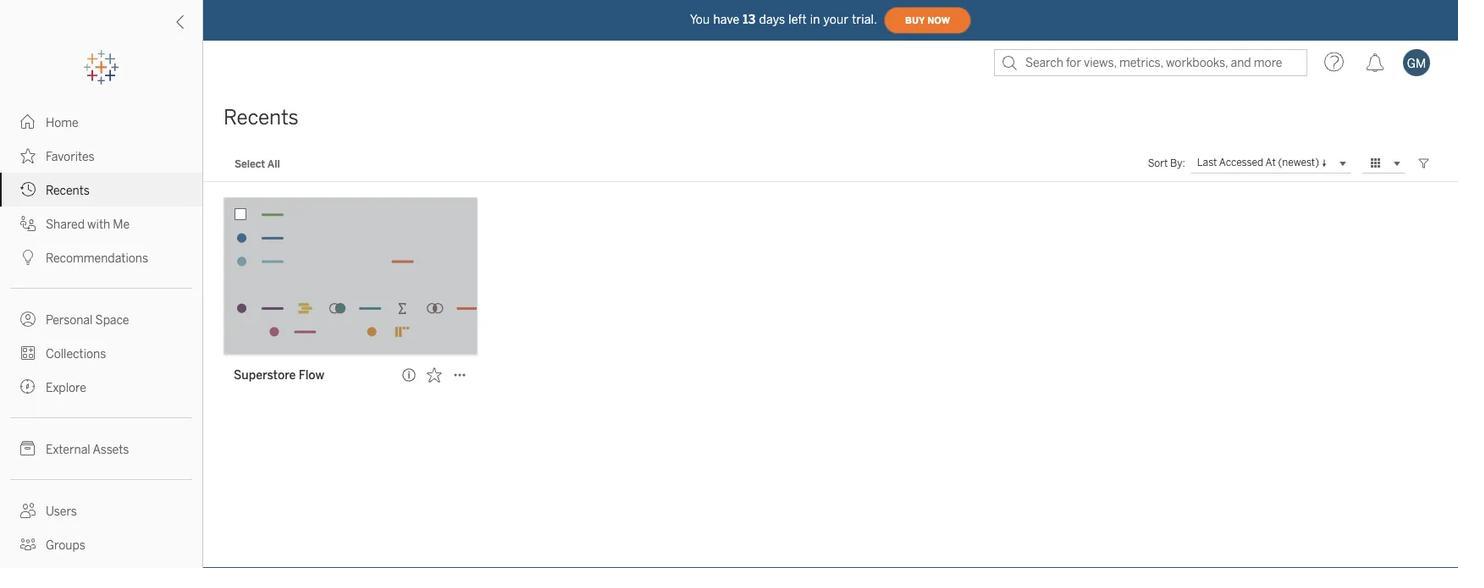 Task type: describe. For each thing, give the bounding box(es) containing it.
favorites
[[46, 150, 95, 163]]

buy
[[906, 15, 925, 26]]

users
[[46, 504, 77, 518]]

personal
[[46, 313, 93, 327]]

external assets
[[46, 443, 129, 457]]

by text only_f5he34f image for shared with me
[[20, 216, 36, 231]]

by text only_f5he34f image for collections
[[20, 346, 36, 361]]

external
[[46, 443, 90, 457]]

by text only_f5he34f image for external assets
[[20, 441, 36, 457]]

by text only_f5he34f image for users
[[20, 503, 36, 518]]

your
[[824, 12, 849, 26]]

by text only_f5he34f image for recommendations
[[20, 250, 36, 265]]

assets
[[93, 443, 129, 457]]

accessed
[[1220, 156, 1264, 169]]

13
[[743, 12, 756, 26]]

at
[[1266, 156, 1276, 169]]

collections
[[46, 347, 106, 361]]

grid view image
[[1369, 156, 1384, 171]]

home link
[[0, 105, 202, 139]]

superstore flow
[[234, 368, 324, 382]]

personal space link
[[0, 302, 202, 336]]

shared with me link
[[0, 207, 202, 241]]

flow
[[299, 368, 324, 382]]

now
[[928, 15, 950, 26]]

recents link
[[0, 173, 202, 207]]

select
[[235, 157, 265, 170]]

by text only_f5he34f image for recents
[[20, 182, 36, 197]]

sort
[[1148, 157, 1168, 169]]

sort by:
[[1148, 157, 1186, 169]]

navigation panel element
[[0, 51, 202, 568]]

last accessed at (newest) button
[[1191, 153, 1352, 174]]

recommendations
[[46, 251, 148, 265]]

left
[[789, 12, 807, 26]]

shared
[[46, 217, 85, 231]]

shared with me
[[46, 217, 130, 231]]

Search for views, metrics, workbooks, and more text field
[[994, 49, 1308, 76]]

main navigation. press the up and down arrow keys to access links. element
[[0, 105, 202, 568]]

by:
[[1171, 157, 1186, 169]]

recommendations link
[[0, 241, 202, 274]]



Task type: locate. For each thing, give the bounding box(es) containing it.
by text only_f5he34f image inside the recents 'link'
[[20, 182, 36, 197]]

5 by text only_f5he34f image from the top
[[20, 346, 36, 361]]

3 by text only_f5he34f image from the top
[[20, 441, 36, 457]]

users link
[[0, 494, 202, 528]]

you
[[690, 12, 710, 26]]

all
[[267, 157, 280, 170]]

2 by text only_f5he34f image from the top
[[20, 216, 36, 231]]

4 by text only_f5he34f image from the top
[[20, 312, 36, 327]]

by text only_f5he34f image inside explore link
[[20, 379, 36, 395]]

by text only_f5he34f image left home
[[20, 114, 36, 130]]

external assets link
[[0, 432, 202, 466]]

have
[[714, 12, 740, 26]]

days
[[759, 12, 785, 26]]

by text only_f5he34f image inside the collections link
[[20, 346, 36, 361]]

by text only_f5he34f image left personal
[[20, 312, 36, 327]]

7 by text only_f5he34f image from the top
[[20, 537, 36, 552]]

select all button
[[224, 153, 291, 174]]

6 by text only_f5he34f image from the top
[[20, 379, 36, 395]]

superstore
[[234, 368, 296, 382]]

with
[[87, 217, 110, 231]]

select all
[[235, 157, 280, 170]]

collections link
[[0, 336, 202, 370]]

by text only_f5he34f image left explore
[[20, 379, 36, 395]]

by text only_f5he34f image left groups
[[20, 537, 36, 552]]

last
[[1198, 156, 1218, 169]]

by text only_f5he34f image
[[20, 182, 36, 197], [20, 216, 36, 231], [20, 441, 36, 457], [20, 503, 36, 518]]

buy now button
[[884, 7, 972, 34]]

3 by text only_f5he34f image from the top
[[20, 250, 36, 265]]

by text only_f5he34f image left collections
[[20, 346, 36, 361]]

personal space
[[46, 313, 129, 327]]

by text only_f5he34f image for home
[[20, 114, 36, 130]]

favorites link
[[0, 139, 202, 173]]

by text only_f5he34f image inside shared with me "link"
[[20, 216, 36, 231]]

0 horizontal spatial recents
[[46, 183, 90, 197]]

0 vertical spatial recents
[[224, 105, 299, 130]]

by text only_f5he34f image for explore
[[20, 379, 36, 395]]

1 vertical spatial recents
[[46, 183, 90, 197]]

(newest)
[[1279, 156, 1320, 169]]

1 by text only_f5he34f image from the top
[[20, 182, 36, 197]]

1 by text only_f5he34f image from the top
[[20, 114, 36, 130]]

space
[[95, 313, 129, 327]]

explore
[[46, 381, 86, 395]]

by text only_f5he34f image inside "personal space" link
[[20, 312, 36, 327]]

by text only_f5he34f image inside recommendations link
[[20, 250, 36, 265]]

by text only_f5he34f image left favorites
[[20, 148, 36, 163]]

last accessed at (newest)
[[1198, 156, 1320, 169]]

groups link
[[0, 528, 202, 562]]

by text only_f5he34f image inside the users link
[[20, 503, 36, 518]]

4 by text only_f5he34f image from the top
[[20, 503, 36, 518]]

by text only_f5he34f image inside home link
[[20, 114, 36, 130]]

by text only_f5he34f image left recommendations
[[20, 250, 36, 265]]

in
[[810, 12, 820, 26]]

by text only_f5he34f image
[[20, 114, 36, 130], [20, 148, 36, 163], [20, 250, 36, 265], [20, 312, 36, 327], [20, 346, 36, 361], [20, 379, 36, 395], [20, 537, 36, 552]]

home
[[46, 116, 79, 130]]

you have 13 days left in your trial.
[[690, 12, 878, 26]]

recents inside 'link'
[[46, 183, 90, 197]]

2 by text only_f5he34f image from the top
[[20, 148, 36, 163]]

recents
[[224, 105, 299, 130], [46, 183, 90, 197]]

trial.
[[852, 12, 878, 26]]

groups
[[46, 538, 85, 552]]

1 horizontal spatial recents
[[224, 105, 299, 130]]

by text only_f5he34f image for personal space
[[20, 312, 36, 327]]

by text only_f5he34f image inside favorites link
[[20, 148, 36, 163]]

explore link
[[0, 370, 202, 404]]

buy now
[[906, 15, 950, 26]]

by text only_f5he34f image inside external assets link
[[20, 441, 36, 457]]

by text only_f5he34f image for favorites
[[20, 148, 36, 163]]

by text only_f5he34f image inside groups link
[[20, 537, 36, 552]]

by text only_f5he34f image for groups
[[20, 537, 36, 552]]

recents up shared
[[46, 183, 90, 197]]

recents up select all button
[[224, 105, 299, 130]]

me
[[113, 217, 130, 231]]



Task type: vqa. For each thing, say whether or not it's contained in the screenshot.
Last Accessed At (newest)
yes



